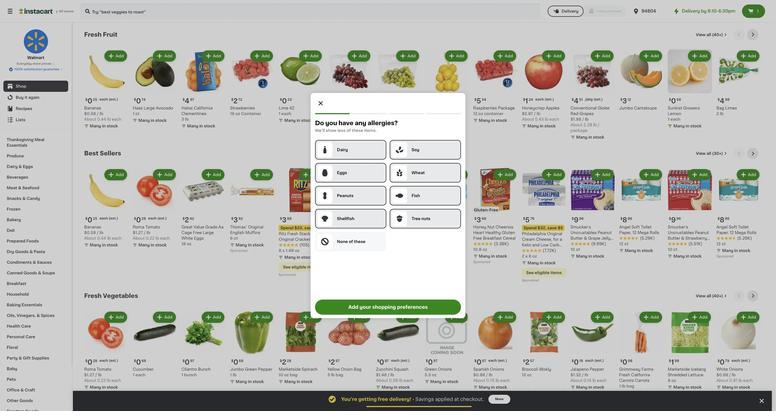 Task type: locate. For each thing, give the bounding box(es) containing it.
1 view from the top
[[696, 33, 706, 37]]

beef
[[376, 226, 385, 229]]

1 sandwich from the left
[[571, 242, 590, 246]]

dairy down less
[[337, 148, 348, 152]]

0 horizontal spatial green
[[245, 368, 257, 372]]

original inside the philadelphia original cream cheese, for a keto and low carb lifestyle
[[547, 232, 562, 236]]

1 horizontal spatial eligible
[[535, 271, 550, 275]]

3 down the halos
[[181, 118, 184, 122]]

1 horizontal spatial 12 ct
[[619, 242, 629, 246]]

$ inside $ 22 18
[[329, 217, 331, 221]]

2 horizontal spatial 98
[[725, 98, 730, 102]]

carrots
[[619, 379, 634, 383], [635, 379, 650, 383]]

butter up jam
[[668, 237, 680, 241]]

16 inside the strawberries 16 oz container
[[230, 112, 234, 116]]

green inside green seedless grapes bag $1.98 / lb about 2.43 lb / package
[[376, 106, 388, 110]]

1 vertical spatial $ 0 28 each (est.)
[[85, 360, 118, 366]]

0 vertical spatial 25
[[93, 98, 97, 102]]

42 up cage
[[190, 217, 194, 221]]

25 for 0
[[93, 98, 97, 102]]

0 vertical spatial tomato
[[145, 226, 160, 229]]

$ 0 68 for cucumber
[[134, 360, 146, 366]]

walmart
[[27, 56, 44, 60]]

1 vertical spatial essentials
[[22, 304, 42, 308]]

2 bananas from the top
[[84, 226, 101, 229]]

seedless up 2.43
[[389, 106, 407, 110]]

2 toilet from the left
[[738, 226, 749, 229]]

0 horizontal spatial 18
[[181, 242, 186, 246]]

/pkg (est.)
[[585, 98, 603, 101]]

carb
[[550, 243, 559, 247]]

carrots down farms
[[635, 379, 650, 383]]

2 $0.25 each (estimated) element from the top
[[84, 215, 128, 225]]

10 ct down smucker's uncrustables peanut butter & grape jelly sandwich
[[571, 248, 580, 252]]

main content
[[73, 22, 772, 412]]

2 all from the top
[[707, 152, 711, 156]]

1 vertical spatial view all (40+)
[[696, 295, 723, 298]]

96 for smucker's uncrustables peanut butter & strawberry jam sandwich
[[676, 217, 681, 221]]

& right meat
[[18, 186, 21, 190]]

2 $ 2 57 from the left
[[523, 360, 534, 366]]

$0.25 each (estimated) element
[[84, 96, 128, 106], [84, 215, 128, 225]]

2 for yellow onion bag
[[331, 360, 335, 366]]

0 horizontal spatial 68
[[141, 360, 146, 363]]

1 horizontal spatial green
[[376, 106, 388, 110]]

eggs down '$ 2 42' in the bottom of the page
[[194, 237, 204, 241]]

each (est.) for spend $20, save $5
[[99, 217, 118, 220]]

0 horizontal spatial mega
[[638, 231, 649, 235]]

save up stacks
[[304, 226, 314, 230]]

$1.32
[[571, 374, 581, 378]]

1 horizontal spatial $ 0 28 each (est.)
[[134, 217, 167, 224]]

12 inside $ 3 12
[[628, 98, 631, 102]]

$1.98 for red
[[571, 118, 581, 122]]

save right $32,
[[547, 226, 557, 230]]

10 ct for smucker's uncrustables peanut butter & grape jelly sandwich
[[571, 248, 580, 252]]

bag down '$ 4 98'
[[717, 106, 724, 110]]

spices
[[41, 314, 55, 318]]

sponsored badge image for $ 3 92
[[230, 250, 247, 253]]

items down (7.72k)
[[551, 271, 562, 275]]

each inside $ 0 87 each (est.)
[[391, 360, 400, 363]]

0 horizontal spatial spend
[[280, 226, 294, 230]]

10 down smucker's uncrustables peanut butter & grape jelly sandwich
[[571, 248, 575, 252]]

9 for smucker's uncrustables peanut butter & grape jelly sandwich
[[574, 217, 579, 224]]

grapes up "allergies?"
[[376, 112, 390, 116]]

1 0.44 from the top
[[97, 118, 106, 122]]

$ 0 68 for jumbo green pepper
[[231, 360, 243, 366]]

$ inside "$ 0 74"
[[134, 98, 136, 102]]

cheerios
[[496, 226, 513, 229]]

condiments & sauces
[[7, 261, 52, 265]]

1 vertical spatial $0.28 each (estimated) element
[[84, 357, 128, 367]]

$ 9 96 for smucker's uncrustables peanut butter & strawberry jam sandwich
[[669, 217, 681, 224]]

items for 3
[[307, 266, 319, 270]]

5 left 34
[[477, 98, 481, 104]]

1 horizontal spatial tomato
[[145, 226, 160, 229]]

1 horizontal spatial mega
[[735, 231, 746, 235]]

1 horizontal spatial marketside
[[668, 368, 690, 372]]

1 horizontal spatial items
[[551, 271, 562, 275]]

1 horizontal spatial 4
[[574, 98, 579, 104]]

1 vertical spatial x
[[525, 255, 528, 259]]

/ inside zucchini squash $1.48 / lb about 0.59 lb each
[[388, 374, 389, 378]]

0 horizontal spatial large
[[144, 106, 155, 110]]

1 vertical spatial white
[[717, 368, 728, 372]]

health care
[[7, 325, 31, 329]]

original inside ritz fresh stacks original crackers
[[279, 238, 294, 242]]

0 horizontal spatial 5
[[428, 217, 432, 224]]

onion
[[341, 368, 353, 372]]

1 horizontal spatial roma tomato $1.27 / lb about 0.22 lb each
[[133, 226, 170, 241]]

94804 button
[[633, 3, 666, 19]]

4
[[185, 98, 189, 104], [574, 98, 579, 104], [720, 98, 725, 104]]

1 all from the top
[[707, 33, 711, 37]]

98 up limes
[[725, 98, 730, 102]]

0 horizontal spatial angel soft toilet paper, 12 mega rolls
[[619, 226, 659, 235]]

& inside smucker's uncrustables peanut butter & grape jelly sandwich
[[584, 237, 587, 241]]

lime 42 1 each
[[279, 106, 294, 116]]

3 all from the top
[[707, 295, 711, 298]]

1 horizontal spatial original
[[279, 238, 294, 242]]

it
[[25, 96, 27, 100]]

1 $0.25 each (estimated) element from the top
[[84, 96, 128, 106]]

stock inside beef chuck, ground, 80%/20% 16 oz many in stock
[[399, 243, 410, 247]]

1 marketside from the left
[[279, 368, 301, 372]]

original up for
[[547, 232, 562, 236]]

jumbo
[[619, 106, 633, 110], [230, 368, 244, 372]]

57 up broccoli
[[530, 360, 534, 363]]

2 $0.58 from the top
[[84, 231, 96, 235]]

1 onions from the left
[[438, 368, 452, 372]]

& left sauces
[[33, 261, 36, 265]]

peanut inside smucker's uncrustables peanut butter & grape jelly sandwich
[[598, 231, 612, 235]]

0 horizontal spatial 57
[[336, 360, 340, 363]]

2 down '$ 4 98'
[[717, 112, 719, 116]]

all for 8
[[707, 152, 711, 156]]

2 value from the left
[[194, 226, 204, 229]]

onions for white
[[729, 368, 743, 372]]

onions inside the spanish onions $0.88 / lb about 0.76 lb each
[[490, 368, 504, 372]]

1 angel soft toilet paper, 12 mega rolls from the left
[[619, 226, 659, 235]]

1 horizontal spatial bag
[[391, 112, 399, 116]]

1 mega from the left
[[638, 231, 649, 235]]

see eligible items for 5
[[526, 271, 562, 275]]

craft
[[25, 389, 35, 393]]

0 vertical spatial all
[[707, 33, 711, 37]]

12 ct left none
[[327, 242, 337, 246]]

0 horizontal spatial california
[[194, 106, 213, 110]]

1 vertical spatial eligible
[[535, 271, 550, 275]]

water
[[442, 231, 454, 235]]

1 carrots from the left
[[619, 379, 634, 383]]

$ 0 18 each (est.)
[[572, 360, 604, 366]]

dairy for dairy & eggs
[[7, 165, 18, 169]]

2.28
[[584, 123, 592, 127]]

rolls
[[650, 231, 659, 235], [747, 231, 757, 235]]

view for 4
[[696, 33, 706, 37]]

2 grapes from the left
[[376, 112, 390, 116]]

18 right 22
[[340, 217, 344, 221]]

bananas for each (est.)
[[84, 226, 101, 229]]

2 (40+) from the top
[[712, 295, 723, 298]]

goods for other
[[19, 400, 33, 403]]

3 onions from the left
[[729, 368, 743, 372]]

None search field
[[80, 3, 540, 19]]

free right cage
[[193, 231, 202, 235]]

bunch
[[198, 368, 211, 372]]

care
[[21, 325, 31, 329], [25, 336, 35, 340]]

1 horizontal spatial peanut
[[695, 231, 709, 235]]

0 horizontal spatial $ 0 28 each (est.)
[[85, 360, 118, 366]]

0.43
[[535, 118, 544, 122]]

1 vertical spatial original
[[547, 232, 562, 236]]

0 vertical spatial 72
[[238, 98, 242, 102]]

all stores
[[59, 10, 74, 13]]

onions inside green onions 5.5 oz
[[438, 368, 452, 372]]

3 4 from the left
[[720, 98, 725, 104]]

2 angel from the left
[[717, 226, 728, 229]]

$ 0 97 up cilantro
[[183, 360, 194, 366]]

ct inside hass large avocado 1 ct
[[135, 112, 140, 116]]

see eligible items button for 3
[[279, 263, 323, 272]]

instacart logo image
[[19, 8, 53, 15]]

$ inside $ 0 79 each (est.)
[[718, 360, 720, 363]]

1 grapes from the left
[[336, 112, 351, 116]]

1 vertical spatial 18
[[181, 242, 186, 246]]

each inside jalapeno pepper $1.32 / lb about 0.14 lb each
[[597, 379, 607, 383]]

10 ct for smucker's uncrustables peanut butter & strawberry jam sandwich
[[668, 248, 677, 252]]

$1.27 for $0.28 each (estimated) element to the top
[[133, 231, 143, 235]]

everyday store prices
[[17, 62, 51, 65]]

2 paper, from the left
[[717, 231, 729, 235]]

2 soft from the left
[[729, 226, 737, 229]]

34
[[482, 98, 486, 102]]

1 $1.98 from the left
[[376, 118, 387, 122]]

0 horizontal spatial 10
[[279, 374, 283, 378]]

fresh
[[84, 32, 102, 38], [287, 232, 298, 236], [84, 293, 102, 299], [619, 374, 630, 378]]

fresh down $20, on the left of page
[[287, 232, 298, 236]]

0 vertical spatial these
[[352, 129, 363, 133]]

marketside down $ 2 28
[[279, 368, 301, 372]]

baking
[[7, 304, 21, 308]]

sponsored badge image for $ 3 68
[[473, 261, 490, 264]]

0 inside "element"
[[574, 360, 579, 366]]

16 inside beef chuck, ground, 80%/20% 16 oz many in stock
[[376, 237, 380, 241]]

0 vertical spatial care
[[21, 325, 31, 329]]

2 pepper from the left
[[590, 368, 604, 372]]

1 red from the left
[[327, 112, 335, 116]]

honey
[[473, 226, 486, 229]]

0 vertical spatial 16
[[230, 112, 234, 116]]

see eligible items down 1.48
[[283, 266, 319, 270]]

eligible for 5
[[535, 271, 550, 275]]

97
[[190, 98, 194, 102], [433, 360, 438, 363], [190, 360, 194, 363]]

96
[[579, 217, 584, 221], [676, 217, 681, 221]]

0.44 for 0
[[97, 118, 106, 122]]

$1.98 inside conventional globe red grapes $1.98 / lb about 2.28 lb / package
[[571, 118, 581, 122]]

1 value from the left
[[437, 226, 447, 229]]

0 horizontal spatial delivery
[[562, 9, 579, 13]]

2 $ 0 68 from the left
[[231, 360, 243, 366]]

2 10 ct from the left
[[668, 248, 677, 252]]

3 inside the 'halos california clementines 3 lb'
[[181, 118, 184, 122]]

each inside the 'sunkist growers lemon 1 each'
[[671, 118, 680, 122]]

oz down broccoli
[[527, 374, 532, 378]]

/pkg
[[585, 98, 593, 101]]

0 horizontal spatial paper,
[[619, 231, 632, 235]]

68 inside $ 3 68
[[482, 217, 486, 221]]

add button
[[105, 51, 127, 61], [154, 51, 175, 61], [202, 51, 224, 61], [251, 51, 273, 61], [300, 51, 321, 61], [348, 51, 370, 61], [397, 51, 419, 61], [445, 51, 467, 61], [494, 51, 516, 61], [543, 51, 564, 61], [591, 51, 613, 61], [640, 51, 662, 61], [689, 51, 710, 61], [737, 51, 759, 61], [105, 170, 127, 180], [154, 170, 175, 180], [202, 170, 224, 180], [251, 170, 273, 180], [300, 170, 321, 180], [397, 170, 419, 180], [445, 170, 467, 180], [494, 170, 516, 180], [543, 170, 564, 180], [591, 170, 613, 180], [640, 170, 662, 180], [689, 170, 710, 180], [737, 170, 759, 180], [105, 313, 127, 323], [154, 313, 175, 323], [202, 313, 224, 323], [251, 313, 273, 323], [300, 313, 321, 323], [348, 313, 370, 323], [397, 313, 419, 323], [445, 313, 467, 323], [494, 313, 516, 323], [543, 313, 564, 323], [591, 313, 613, 323], [640, 313, 662, 323], [689, 313, 710, 323], [737, 313, 759, 323]]

0 horizontal spatial $1.27
[[84, 374, 94, 378]]

oz inside great value grade aa cage free large white eggs 18 oz
[[187, 242, 192, 246]]

2 sandwich from the left
[[677, 242, 697, 246]]

/ inside honeycrisp apples $2.87 / lb about 0.43 lb each
[[534, 112, 536, 116]]

96 up smucker's uncrustables peanut butter & grape jelly sandwich
[[579, 217, 584, 221]]

2 57 from the left
[[530, 360, 534, 363]]

0 horizontal spatial save
[[304, 226, 314, 230]]

personal
[[7, 336, 24, 340]]

2 $ 9 96 from the left
[[669, 217, 681, 224]]

jam
[[668, 242, 676, 246]]

item carousel region
[[84, 29, 761, 144], [84, 148, 761, 286], [84, 291, 761, 400]]

red down sun
[[327, 112, 335, 116]]

california down farms
[[631, 374, 650, 378]]

$ 0 68 up the jumbo green pepper 1 lb
[[231, 360, 243, 366]]

sponsored badge image
[[230, 250, 247, 253], [717, 255, 734, 259], [473, 261, 490, 264], [279, 274, 296, 277], [522, 280, 539, 283]]

butter inside smucker's uncrustables peanut butter & grape jelly sandwich
[[571, 237, 583, 241]]

0 horizontal spatial $ 0 68
[[134, 360, 146, 366]]

free up nut
[[489, 208, 498, 212]]

1 horizontal spatial 42
[[289, 106, 294, 110]]

1 view all (40+) from the top
[[696, 33, 723, 37]]

personal care
[[7, 336, 35, 340]]

service type group
[[548, 6, 626, 17]]

2 angel soft toilet paper, 12 mega rolls from the left
[[717, 226, 757, 235]]

2 marketside from the left
[[668, 368, 690, 372]]

2 horizontal spatial 10
[[668, 248, 672, 252]]

free
[[378, 398, 388, 402]]

1 25 from the top
[[93, 98, 97, 102]]

grapes
[[336, 112, 351, 116], [376, 112, 390, 116], [580, 112, 594, 116]]

delivery inside delivery by 6:10-6:30pm link
[[682, 9, 700, 13]]

package for green seedless grapes bag $1.98 / lb about 2.43 lb / package
[[376, 129, 393, 133]]

2 seedless from the left
[[389, 106, 407, 110]]

0 horizontal spatial uncrustables
[[571, 231, 597, 235]]

ritz
[[279, 232, 286, 236]]

98 inside $ 1 98
[[675, 360, 679, 363]]

peanut inside smucker's uncrustables peanut butter & strawberry jam sandwich
[[695, 231, 709, 235]]

18 inside $ 22 18
[[340, 217, 344, 221]]

2 $ 0 25 from the top
[[85, 217, 97, 224]]

dairy inside add your shopping preferences element
[[337, 148, 348, 152]]

baby link
[[3, 364, 68, 375]]

lists
[[16, 118, 25, 122]]

smucker's up jam
[[668, 226, 688, 229]]

snacks & candy
[[7, 197, 40, 201]]

goods down craft
[[19, 400, 33, 403]]

view all (40+) for 4
[[696, 33, 723, 37]]

2 86 from the left
[[725, 217, 730, 221]]

1 horizontal spatial see eligible items button
[[522, 268, 566, 278]]

1 horizontal spatial $ 9 96
[[669, 217, 681, 224]]

heart
[[473, 231, 484, 235]]

1 4 from the left
[[185, 98, 189, 104]]

1 $ 0 97 from the left
[[426, 360, 438, 366]]

goods
[[15, 250, 29, 254], [24, 272, 37, 276], [19, 400, 33, 403]]

delivery for delivery by 6:10-6:30pm
[[682, 9, 700, 13]]

eligible for 3
[[292, 266, 306, 270]]

green inside the jumbo green pepper 1 lb
[[245, 368, 257, 372]]

about inside white onions $0.98 / lb about 0.81 lb each
[[717, 379, 729, 383]]

4 left 51
[[574, 98, 579, 104]]

1 inside the 'grimmway farms fresh california carrots carrots 1 lb bag'
[[619, 385, 621, 389]]

10 for smucker's uncrustables peanut butter & strawberry jam sandwich
[[668, 248, 672, 252]]

2 peanut from the left
[[695, 231, 709, 235]]

2 uncrustables from the left
[[668, 231, 694, 235]]

1 inside the 'sunkist growers lemon 1 each'
[[668, 118, 670, 122]]

eligible down 2 x 8 oz
[[535, 271, 550, 275]]

68 for jumbo green pepper
[[239, 360, 243, 363]]

1 horizontal spatial 9
[[671, 217, 676, 224]]

97 for 2
[[190, 360, 194, 363]]

smucker's for smucker's uncrustables peanut butter & grape jelly sandwich
[[571, 226, 591, 229]]

california up clementines
[[194, 106, 213, 110]]

$ 3 68
[[474, 217, 486, 224]]

2 view all (40+) button from the top
[[694, 291, 729, 302]]

conventional globe red grapes $1.98 / lb about 2.28 lb / package
[[571, 106, 610, 133]]

bag down $ 2 28
[[290, 374, 298, 378]]

$ 2 57 up broccoli
[[523, 360, 534, 366]]

candy
[[27, 197, 40, 201]]

large inside great value grade aa cage free large white eggs 18 oz
[[203, 231, 214, 235]]

oz inside beef chuck, ground, 80%/20% 16 oz many in stock
[[381, 237, 386, 241]]

$5 for 5
[[558, 226, 563, 230]]

86
[[628, 217, 632, 221], [725, 217, 730, 221]]

1 57 from the left
[[336, 360, 340, 363]]

0.76
[[486, 379, 495, 383]]

2 view from the top
[[696, 152, 706, 156]]

smucker's up grape
[[571, 226, 591, 229]]

1 horizontal spatial butter
[[668, 237, 680, 241]]

package for conventional globe red grapes $1.98 / lb about 2.28 lb / package
[[571, 129, 587, 133]]

eggs up peanuts
[[337, 171, 347, 175]]

1 horizontal spatial breakfast
[[483, 237, 502, 241]]

each inside the cucumber 1 each
[[135, 374, 145, 378]]

0 horizontal spatial roma
[[84, 368, 96, 372]]

2 $ 0 97 from the left
[[183, 360, 194, 366]]

$ inside '$ 2 42'
[[183, 217, 185, 221]]

0 horizontal spatial 0.22
[[97, 379, 106, 383]]

dairy for dairy
[[337, 148, 348, 152]]

$0.25 each (estimated) element for 0
[[84, 96, 128, 106]]

16 down strawberries
[[230, 112, 234, 116]]

eggs inside great value grade aa cage free large white eggs 18 oz
[[194, 237, 204, 241]]

you're
[[341, 398, 357, 402]]

uncrustables up jam
[[668, 231, 694, 235]]

dry
[[7, 250, 14, 254]]

about inside honeycrisp apples $2.87 / lb about 0.43 lb each
[[522, 118, 534, 122]]

oz down strawberries
[[235, 112, 240, 116]]

1 $0.58 from the top
[[84, 112, 96, 116]]

1 inside lime 42 1 each
[[279, 112, 280, 116]]

0 horizontal spatial angel
[[619, 226, 631, 229]]

original up the muffins
[[248, 226, 263, 229]]

green for 5.5
[[425, 368, 437, 372]]

3 grapes from the left
[[580, 112, 594, 116]]

each inside white onions $0.98 / lb about 0.81 lb each
[[743, 379, 753, 383]]

roma tomato $1.27 / lb about 0.22 lb each for $0.28 each (estimated) element to the top
[[133, 226, 170, 241]]

2 $5 from the left
[[558, 226, 563, 230]]

$1.98 for grapes
[[376, 118, 387, 122]]

white down cage
[[181, 237, 193, 241]]

1 paper, from the left
[[619, 231, 632, 235]]

0 vertical spatial $0.58
[[84, 112, 96, 116]]

baby
[[7, 368, 17, 372]]

3 package from the left
[[571, 129, 587, 133]]

1 bananas from the top
[[84, 106, 101, 110]]

1 horizontal spatial (5.29k)
[[737, 237, 752, 241]]

2 horizontal spatial bag
[[717, 106, 724, 110]]

onions inside white onions $0.98 / lb about 0.81 lb each
[[729, 368, 743, 372]]

0 horizontal spatial onions
[[438, 368, 452, 372]]

free inside great value grade aa cage free large white eggs 18 oz
[[193, 231, 202, 235]]

oz right 5.5
[[432, 374, 437, 378]]

1 vertical spatial 16
[[376, 237, 380, 241]]

see
[[283, 266, 291, 270], [526, 271, 534, 275]]

1 pepper from the left
[[258, 368, 272, 372]]

0 horizontal spatial $5
[[315, 226, 320, 230]]

$0.58 for each (est.)
[[84, 231, 96, 235]]

tomato for the bottommost $0.28 each (estimated) element
[[97, 368, 111, 372]]

$ 0 97 for cilantro bunch
[[183, 360, 194, 366]]

2 horizontal spatial onions
[[729, 368, 743, 372]]

0 vertical spatial $0.28 each (estimated) element
[[133, 215, 177, 225]]

1 horizontal spatial $5
[[558, 226, 563, 230]]

1 vertical spatial all
[[707, 152, 711, 156]]

bag inside green seedless grapes bag $1.98 / lb about 2.43 lb / package
[[391, 112, 399, 116]]

0 horizontal spatial 72
[[238, 98, 242, 102]]

2 25 from the top
[[93, 217, 97, 221]]

free inside honey nut cheerios heart healthy gluten free breakfast cereal
[[473, 237, 482, 241]]

72 inside $ 2 72
[[238, 98, 242, 102]]

large down the 74
[[144, 106, 155, 110]]

1 smucker's from the left
[[571, 226, 591, 229]]

& left grape
[[584, 237, 587, 241]]

$4.51 per package (estimated) element
[[571, 96, 615, 106]]

2 up marketside spinach 10 oz bag
[[282, 360, 286, 366]]

100% satisfaction guarantee button
[[9, 66, 63, 72]]

x down the lifestyle
[[525, 255, 528, 259]]

1 horizontal spatial smucker's
[[668, 226, 688, 229]]

lb inside yellow onion bag 3 lb bag
[[331, 374, 335, 378]]

each inside lime 42 1 each
[[281, 112, 291, 116]]

$ 0 68 up cucumber
[[134, 360, 146, 366]]

sandwich inside smucker's uncrustables peanut butter & strawberry jam sandwich
[[677, 242, 697, 246]]

great inside $ 5 great value purified drinking water
[[425, 226, 436, 229]]

$ inside $ 5 34
[[474, 98, 477, 102]]

uncrustables up grape
[[571, 231, 597, 235]]

1 butter from the left
[[571, 237, 583, 241]]

large down grade
[[203, 231, 214, 235]]

jumbo for jumbo green pepper 1 lb
[[230, 368, 244, 372]]

9 up smucker's uncrustables peanut butter & strawberry jam sandwich
[[671, 217, 676, 224]]

white inside great value grade aa cage free large white eggs 18 oz
[[181, 237, 193, 241]]

0 horizontal spatial $ 0 97
[[183, 360, 194, 366]]

0 vertical spatial jumbo
[[619, 106, 633, 110]]

1 $ 9 96 from the left
[[572, 217, 584, 224]]

0 horizontal spatial original
[[248, 226, 263, 229]]

0 horizontal spatial $1.98
[[376, 118, 387, 122]]

3 up the honey at right
[[477, 217, 481, 224]]

smucker's inside smucker's uncrustables peanut butter & grape jelly sandwich
[[571, 226, 591, 229]]

0 vertical spatial view all (40+) button
[[694, 29, 729, 40]]

$ inside $ 0 58
[[669, 98, 671, 102]]

10 for smucker's uncrustables peanut butter & grape jelly sandwich
[[571, 248, 575, 252]]

& left pasta
[[30, 250, 33, 254]]

1 horizontal spatial $1.27
[[133, 231, 143, 235]]

of right less
[[347, 129, 351, 133]]

shop link
[[3, 81, 68, 92]]

18 for 0
[[579, 360, 583, 363]]

98 for 1
[[675, 360, 679, 363]]

1 $ 8 86 from the left
[[620, 217, 632, 224]]

more
[[495, 398, 504, 402]]

2 $1.98 from the left
[[571, 118, 581, 122]]

2 save from the left
[[547, 226, 557, 230]]

onions for green
[[438, 368, 452, 372]]

oz down the lifestyle
[[532, 255, 537, 259]]

2 package from the left
[[376, 129, 393, 133]]

57 up yellow
[[336, 360, 340, 363]]

3 inside yellow onion bag 3 lb bag
[[327, 374, 330, 378]]

68 for honey nut cheerios heart healthy gluten free breakfast cereal
[[482, 217, 486, 221]]

original inside thomas' original english muffins 6 ct
[[248, 226, 263, 229]]

42 right lime
[[289, 106, 294, 110]]

1 soft from the left
[[632, 226, 640, 229]]

onions for spanish
[[490, 368, 504, 372]]

breakfast down healthy on the right of the page
[[483, 237, 502, 241]]

fresh left fruit
[[84, 32, 102, 38]]

view all (30+)
[[696, 152, 723, 156]]

& left 'strawberry'
[[681, 237, 684, 241]]

0 vertical spatial dairy
[[337, 148, 348, 152]]

4 up the halos
[[185, 98, 189, 104]]

4 for $ 4 97
[[185, 98, 189, 104]]

10.8 oz
[[473, 248, 487, 252]]

98 up shredded
[[675, 360, 679, 363]]

$ 5 great value purified drinking water
[[425, 217, 464, 235]]

seedless inside green seedless grapes bag $1.98 / lb about 2.43 lb / package
[[389, 106, 407, 110]]

/ inside jalapeno pepper $1.32 / lb about 0.14 lb each
[[582, 374, 584, 378]]

5 up drinking
[[428, 217, 432, 224]]

green seedless grapes bag $1.98 / lb about 2.43 lb / package
[[376, 106, 407, 133]]

1 save from the left
[[304, 226, 314, 230]]

1 vertical spatial bananas $0.58 / lb about 0.44 lb each
[[84, 226, 122, 241]]

1 $ 0 25 from the top
[[85, 98, 97, 104]]

87
[[385, 360, 389, 363]]

3 for $ 3 68
[[477, 217, 481, 224]]

2 up strawberries
[[233, 98, 238, 104]]

oz right 10.8
[[483, 248, 487, 252]]

eggs
[[23, 165, 33, 169], [337, 171, 347, 175], [194, 237, 204, 241]]

see for 3
[[283, 266, 291, 270]]

2 vertical spatial goods
[[19, 400, 33, 403]]

0 vertical spatial essentials
[[7, 144, 27, 148]]

(est.) inside $ 0 67 each (est.)
[[498, 360, 507, 363]]

2 red from the left
[[571, 112, 579, 116]]

these down a-
[[354, 240, 365, 244]]

california inside the 'halos california clementines 3 lb'
[[194, 106, 213, 110]]

1 vertical spatial $ 0 25
[[85, 217, 97, 224]]

1 vertical spatial breakfast
[[7, 282, 26, 286]]

2 horizontal spatial 12 ct
[[717, 242, 726, 246]]

$ inside $ 2 28
[[280, 360, 282, 363]]

california
[[443, 106, 462, 110], [194, 106, 213, 110], [631, 374, 650, 378]]

butter
[[571, 237, 583, 241], [668, 237, 680, 241]]

96 for smucker's uncrustables peanut butter & grape jelly sandwich
[[579, 217, 584, 221]]

bag down yellow
[[336, 374, 343, 378]]

$0.87 each (estimated) element
[[376, 358, 420, 367]]

1 96 from the left
[[579, 217, 584, 221]]

essentials up oils, vinegars, & spices
[[22, 304, 42, 308]]

1 horizontal spatial $0.28 each (estimated) element
[[133, 215, 177, 225]]

0 vertical spatial view
[[696, 33, 706, 37]]

value up water
[[437, 226, 447, 229]]

cheese,
[[536, 238, 552, 242]]

carrots down grimmway
[[619, 379, 634, 383]]

2 butter from the left
[[668, 237, 680, 241]]

& left craft
[[20, 389, 24, 393]]

0 horizontal spatial x
[[282, 249, 285, 253]]

philadelphia
[[522, 232, 546, 236]]

uncrustables inside smucker's uncrustables peanut butter & strawberry jam sandwich
[[668, 231, 694, 235]]

3 for $ 3 88
[[282, 217, 287, 224]]

goods for dry
[[15, 250, 29, 254]]

1 bananas $0.58 / lb about 0.44 lb each from the top
[[84, 106, 122, 122]]

treatment tracker modal dialog
[[73, 392, 772, 412]]

1 peanut from the left
[[598, 231, 612, 235]]

eggs up 'beverages' link
[[23, 165, 33, 169]]

0 vertical spatial items
[[307, 266, 319, 270]]

$ inside '$ 4 98'
[[718, 98, 720, 102]]

2 horizontal spatial 28
[[287, 360, 291, 363]]

oz inside marketside iceberg shredded lettuce 8 oz
[[672, 379, 676, 383]]

1 (40+) from the top
[[712, 33, 723, 37]]

seedless up any
[[352, 106, 370, 110]]

$ 9 96 up smucker's uncrustables peanut butter & grape jelly sandwich
[[572, 217, 584, 224]]

thomas' original english muffins 6 ct
[[230, 226, 263, 241]]

hass
[[133, 106, 143, 110]]

(est.) inside the $1.24 each (estimated) element
[[545, 98, 554, 101]]

zucchini
[[376, 368, 393, 372]]

2 9 from the left
[[671, 217, 676, 224]]

1 toilet from the left
[[641, 226, 652, 229]]

view for 8
[[696, 152, 706, 156]]

1 10 ct from the left
[[571, 248, 580, 252]]

2 0.44 from the top
[[97, 237, 106, 241]]

california inside premium california lemons
[[443, 106, 462, 110]]

product group
[[84, 49, 128, 130], [133, 49, 177, 125], [181, 49, 226, 130], [230, 49, 274, 117], [279, 49, 323, 125], [327, 49, 372, 142], [376, 49, 420, 142], [425, 49, 469, 122], [473, 49, 517, 125], [522, 49, 566, 130], [571, 49, 615, 142], [619, 49, 663, 111], [668, 49, 712, 130], [717, 49, 761, 117], [84, 168, 128, 249], [133, 168, 177, 249], [181, 168, 226, 247], [230, 168, 274, 254], [279, 168, 323, 279], [327, 168, 372, 255], [376, 168, 420, 249], [425, 168, 469, 242], [473, 168, 517, 266], [522, 168, 566, 284], [571, 168, 615, 261], [619, 168, 663, 255], [668, 168, 712, 261], [717, 168, 761, 260], [84, 311, 128, 392], [133, 311, 177, 379], [181, 311, 226, 379], [230, 311, 274, 386], [279, 311, 323, 386], [327, 311, 372, 379], [376, 311, 420, 392], [425, 311, 469, 386], [473, 311, 517, 392], [522, 311, 566, 379], [571, 311, 615, 392], [619, 311, 663, 398], [668, 311, 712, 392], [717, 311, 761, 392]]

10 ct down jam
[[668, 248, 677, 252]]

1 horizontal spatial delivery
[[682, 9, 700, 13]]

each (est.) for 0
[[99, 98, 118, 101]]

0 horizontal spatial eligible
[[292, 266, 306, 270]]

1 horizontal spatial large
[[203, 231, 214, 235]]

2 96 from the left
[[676, 217, 681, 221]]

1 horizontal spatial free
[[473, 237, 482, 241]]

breakfast up household
[[7, 282, 26, 286]]

oz down $ 2 28
[[284, 374, 289, 378]]

68 up cucumber
[[141, 360, 146, 363]]

spend up philadelphia
[[524, 226, 537, 230]]

grapes down harvest
[[336, 112, 351, 116]]

paper
[[327, 231, 339, 235]]

96 up smucker's uncrustables peanut butter & strawberry jam sandwich
[[676, 217, 681, 221]]

view inside view all (30+) popup button
[[696, 152, 706, 156]]

bag inside yellow onion bag 3 lb bag
[[354, 368, 362, 372]]

these down any
[[352, 129, 363, 133]]

57 for yellow
[[336, 360, 340, 363]]

sandwich for strawberry
[[677, 242, 697, 246]]

breakfast inside honey nut cheerios heart healthy gluten free breakfast cereal
[[483, 237, 502, 241]]

best sellers
[[84, 151, 121, 157]]

marketside up shredded
[[668, 368, 690, 372]]

pets
[[7, 378, 16, 382]]

1 spend from the left
[[280, 226, 294, 230]]

lime
[[279, 106, 288, 110]]

each inside zucchini squash $1.48 / lb about 0.59 lb each
[[404, 379, 413, 383]]

1 seedless from the left
[[352, 106, 370, 110]]

great up cage
[[181, 226, 193, 229]]

$ 3 12
[[620, 98, 631, 104]]

items down (105)
[[307, 266, 319, 270]]

1 inside hass large avocado 1 ct
[[133, 112, 134, 116]]

all
[[59, 10, 63, 13]]

0 horizontal spatial great
[[181, 226, 193, 229]]

view all (30+) button
[[694, 148, 729, 159]]

0 vertical spatial $ 0 28 each (est.)
[[134, 217, 167, 224]]

sandwich down 'strawberry'
[[677, 242, 697, 246]]

$ 2 72
[[231, 98, 242, 104]]

great up drinking
[[425, 226, 436, 229]]

oz down raspberries
[[478, 112, 483, 116]]

58
[[677, 98, 681, 102]]

chuck,
[[386, 226, 400, 229]]

1 $ 0 68 from the left
[[134, 360, 146, 366]]

beverages link
[[3, 172, 68, 183]]

goods down condiments & sauces
[[24, 272, 37, 276]]

bananas $0.58 / lb about 0.44 lb each for each (est.)
[[84, 226, 122, 241]]

0 horizontal spatial roma tomato $1.27 / lb about 0.22 lb each
[[84, 368, 121, 383]]

of right none
[[349, 240, 353, 244]]

1 $ 2 57 from the left
[[329, 360, 340, 366]]

bananas $0.58 / lb about 0.44 lb each for 0
[[84, 106, 122, 122]]

98 for 4
[[725, 98, 730, 102]]

$0.67 each (estimated) element
[[473, 358, 517, 367]]

sandwich
[[571, 242, 590, 246], [677, 242, 697, 246]]

1 horizontal spatial 68
[[239, 360, 243, 363]]

sandwich for grape
[[571, 242, 590, 246]]

2 great from the left
[[181, 226, 193, 229]]

2 spend from the left
[[524, 226, 537, 230]]

a-
[[357, 226, 362, 229]]

1 vertical spatial eggs
[[337, 171, 347, 175]]

(40+) for 4
[[712, 33, 723, 37]]

0 vertical spatial bananas $0.58 / lb about 0.44 lb each
[[84, 106, 122, 122]]

peanut up 'strawberry'
[[695, 231, 709, 235]]

peanut
[[598, 231, 612, 235], [695, 231, 709, 235]]

$0.28 each (estimated) element
[[133, 215, 177, 225], [84, 357, 128, 367]]

sandwich inside smucker's uncrustables peanut butter & grape jelly sandwich
[[571, 242, 590, 246]]

red inside conventional globe red grapes $1.98 / lb about 2.28 lb / package
[[571, 112, 579, 116]]

1 horizontal spatial seedless
[[389, 106, 407, 110]]

2 view all (40+) from the top
[[696, 295, 723, 298]]

see down 8 x 1.48 oz
[[283, 266, 291, 270]]



Task type: vqa. For each thing, say whether or not it's contained in the screenshot.
ct within HASS LARGE AVOCADO 1 CT
yes



Task type: describe. For each thing, give the bounding box(es) containing it.
2 carrots from the left
[[635, 379, 650, 383]]

8 inside marketside iceberg shredded lettuce 8 oz
[[668, 379, 671, 383]]

see eligible items for 3
[[283, 266, 319, 270]]

1 horizontal spatial 28
[[141, 217, 146, 221]]

smucker's uncrustables peanut butter & grape jelly sandwich
[[571, 226, 612, 246]]

cage
[[181, 231, 192, 235]]

other
[[7, 400, 18, 403]]

$2.18
[[327, 118, 338, 122]]

thanksgiving
[[7, 138, 34, 142]]

floral link
[[3, 343, 68, 354]]

3 for $ 3 92
[[233, 217, 238, 224]]

oz inside raspberries package 12 oz container
[[478, 112, 483, 116]]

california inside the 'grimmway farms fresh california carrots carrots 1 lb bag'
[[631, 374, 650, 378]]

show
[[326, 129, 337, 133]]

each (est.) inside the $1.24 each (estimated) element
[[535, 98, 554, 101]]

frozen
[[7, 208, 20, 212]]

uncrustables for grape
[[571, 231, 597, 235]]

$ 2 57 for broccoli
[[523, 360, 534, 366]]

many inside beef chuck, ground, 80%/20% 16 oz many in stock
[[382, 243, 393, 247]]

oz inside marketside spinach 10 oz bag
[[284, 374, 289, 378]]

oz inside broccoli wokly 12 oz
[[527, 374, 532, 378]]

floral
[[7, 346, 18, 350]]

view all (40+) button for 4
[[694, 29, 729, 40]]

halos california clementines 3 lb
[[181, 106, 213, 122]]

0 horizontal spatial breakfast
[[7, 282, 26, 286]]

each inside $ 0 18 each (est.)
[[585, 360, 594, 363]]

fresh inside the 'grimmway farms fresh california carrots carrots 1 lb bag'
[[619, 374, 630, 378]]

value inside $ 5 great value purified drinking water
[[437, 226, 447, 229]]

add your shopping preferences
[[348, 306, 428, 310]]

oz right 1.48
[[295, 249, 300, 253]]

eggs inside add your shopping preferences element
[[337, 171, 347, 175]]

about inside jalapeno pepper $1.32 / lb about 0.14 lb each
[[571, 379, 583, 383]]

see eligible items button for 5
[[522, 268, 566, 278]]

bag inside the 'grimmway farms fresh california carrots carrots 1 lb bag'
[[627, 385, 634, 389]]

(7.72k)
[[543, 249, 556, 253]]

$ 0 97 for green onions
[[426, 360, 438, 366]]

add your shopping preferences element
[[311, 93, 466, 319]]

& left candy
[[22, 197, 26, 201]]

marketside iceberg shredded lettuce 8 oz
[[668, 368, 706, 383]]

1 vertical spatial 0.22
[[97, 379, 106, 383]]

cantaloupe
[[634, 106, 657, 110]]

& left 'spices'
[[37, 314, 40, 318]]

essentials inside thanksgiving meal essentials
[[7, 144, 27, 148]]

$ inside $ 2 72
[[231, 98, 233, 102]]

1 horizontal spatial 72
[[384, 217, 388, 221]]

prepared foods link
[[3, 236, 68, 247]]

breakfast link
[[3, 279, 68, 290]]

$ 0 25 for each (est.)
[[85, 217, 97, 224]]

$ 9 96 for smucker's uncrustables peanut butter & grape jelly sandwich
[[572, 217, 584, 224]]

$3.92 element
[[425, 96, 469, 106]]

spend for 5
[[524, 226, 537, 230]]

$ inside $ 3 92
[[231, 217, 233, 221]]

grimmway
[[619, 368, 641, 372]]

personal care link
[[3, 332, 68, 343]]

meat
[[7, 186, 17, 190]]

lb inside the jumbo green pepper 1 lb
[[233, 374, 237, 378]]

5 for $ 5 34
[[477, 98, 481, 104]]

1 horizontal spatial 0.22
[[146, 237, 154, 241]]

1 inside the jumbo green pepper 1 lb
[[230, 374, 232, 378]]

spend for 3
[[280, 226, 294, 230]]

$ 3 92
[[231, 217, 243, 224]]

1 vertical spatial these
[[354, 240, 365, 244]]

in inside sun harvest seedless red grapes $2.18 / lb about 2.4 lb / package many in stock
[[345, 136, 349, 140]]

each inside $ 0 67 each (est.)
[[488, 360, 497, 363]]

33
[[287, 98, 292, 102]]

& up beverages
[[19, 165, 22, 169]]

$1.24 each (estimated) element
[[522, 96, 566, 106]]

white onions $0.98 / lb about 0.81 lb each
[[717, 368, 753, 383]]

main content containing 0
[[73, 22, 772, 412]]

& left gift
[[19, 357, 22, 361]]

x for 5
[[525, 255, 528, 259]]

fresh fruit
[[84, 32, 117, 38]]

bananas for 0
[[84, 106, 101, 110]]

items for 5
[[551, 271, 562, 275]]

$ inside $ 3 88
[[280, 217, 282, 221]]

1 vertical spatial of
[[349, 240, 353, 244]]

92
[[238, 217, 243, 221]]

25 for each (est.)
[[93, 217, 97, 221]]

(7.53k)
[[348, 237, 362, 241]]

$0.79 each (estimated) element
[[717, 358, 761, 367]]

$ 0 28 each (est.) for $0.28 each (estimated) element to the top
[[134, 217, 167, 224]]

(est.) inside $ 0 18 each (est.)
[[595, 360, 604, 363]]

74
[[141, 98, 146, 102]]

iceberg
[[691, 368, 706, 372]]

gluten
[[502, 231, 515, 235]]

peanut for strawberry
[[695, 231, 709, 235]]

$ inside the $ 4 97
[[183, 98, 185, 102]]

$ 0 98
[[620, 360, 633, 366]]

18 for 22
[[340, 217, 344, 221]]

bag inside yellow onion bag 3 lb bag
[[336, 374, 343, 378]]

1 angel from the left
[[619, 226, 631, 229]]

oz inside green onions 5.5 oz
[[432, 374, 437, 378]]

$ inside $ 0 87 each (est.)
[[377, 360, 379, 363]]

each inside $ 0 79 each (est.)
[[732, 360, 740, 363]]

& inside 'link'
[[20, 389, 24, 393]]

1 (5.29k) from the left
[[640, 237, 655, 241]]

$20,
[[294, 226, 303, 230]]

many inside sun harvest seedless red grapes $2.18 / lb about 2.4 lb / package many in stock
[[333, 136, 344, 140]]

we'll
[[315, 129, 325, 133]]

pepper inside the jumbo green pepper 1 lb
[[258, 368, 272, 372]]

broccoli wokly 12 oz
[[522, 368, 551, 378]]

2 for strawberries
[[233, 98, 238, 104]]

$ inside $ 0 18 each (est.)
[[572, 360, 574, 363]]

save for 5
[[547, 226, 557, 230]]

$1.27 for the bottommost $0.28 each (estimated) element
[[84, 374, 94, 378]]

/ inside the spanish onions $0.88 / lb about 0.76 lb each
[[486, 374, 488, 378]]

green onions 5.5 oz
[[425, 368, 452, 378]]

pepper inside jalapeno pepper $1.32 / lb about 0.14 lb each
[[590, 368, 604, 372]]

sponsored badge image for $ 8 86
[[717, 255, 734, 259]]

peanut for grape
[[598, 231, 612, 235]]

2 (5.29k) from the left
[[737, 237, 752, 241]]

have
[[339, 120, 353, 126]]

cereal
[[503, 237, 516, 241]]

0 horizontal spatial 28
[[93, 360, 97, 363]]

1.48
[[286, 249, 294, 253]]

grapes inside conventional globe red grapes $1.98 / lb about 2.28 lb / package
[[580, 112, 594, 116]]

0 vertical spatial eggs
[[23, 165, 33, 169]]

view all (40+) button for each (est.)
[[694, 291, 729, 302]]

meal
[[35, 138, 44, 142]]

dairy & eggs link
[[3, 162, 68, 172]]

3 12 ct from the left
[[717, 242, 726, 246]]

select-
[[343, 226, 357, 229]]

farms
[[642, 368, 654, 372]]

shop
[[16, 84, 26, 88]]

5 for $ 5 great value purified drinking water
[[428, 217, 432, 224]]

3 item carousel region from the top
[[84, 291, 761, 400]]

drinking
[[425, 231, 441, 235]]

original for cheese,
[[547, 232, 562, 236]]

view all (40+) for each (est.)
[[696, 295, 723, 298]]

2 horizontal spatial free
[[489, 208, 498, 212]]

oz inside the strawberries 16 oz container
[[235, 112, 240, 116]]

allergies?
[[368, 120, 398, 126]]

lists link
[[3, 114, 68, 126]]

$0.25 each (estimated) element for each (est.)
[[84, 215, 128, 225]]

9 for smucker's uncrustables peanut butter & strawberry jam sandwich
[[671, 217, 676, 224]]

$0.58 for 0
[[84, 112, 96, 116]]

42 inside lime 42 1 each
[[289, 106, 294, 110]]

0 vertical spatial roma
[[133, 226, 144, 229]]

about inside sun harvest seedless red grapes $2.18 / lb about 2.4 lb / package many in stock
[[327, 123, 339, 127]]

about inside the spanish onions $0.88 / lb about 0.76 lb each
[[473, 379, 485, 383]]

fresh left 'vegetables'
[[84, 293, 102, 299]]

(est.) inside $ 0 79 each (est.)
[[741, 360, 750, 363]]

guarantee
[[43, 68, 59, 71]]

health care link
[[3, 322, 68, 332]]

care for personal care
[[25, 336, 35, 340]]

$5 for 3
[[315, 226, 320, 230]]

$ inside $ 3 68
[[474, 217, 477, 221]]

3 for $ 3 12
[[623, 98, 627, 104]]

condiments & sauces link
[[3, 258, 68, 268]]

$ inside $ 0 98
[[620, 360, 623, 363]]

2 down the lifestyle
[[522, 255, 524, 259]]

& left soups
[[38, 272, 41, 276]]

do you have any allergies? we'll show less of these items.
[[315, 120, 398, 133]]

recipes
[[16, 107, 32, 111]]

california for halos california clementines 3 lb
[[194, 106, 213, 110]]

save for 3
[[304, 226, 314, 230]]

office
[[7, 389, 20, 393]]

oils,
[[7, 314, 16, 318]]

each inside honeycrisp apples $2.87 / lb about 0.43 lb each
[[549, 118, 559, 122]]

california for premium california lemons
[[443, 106, 462, 110]]

2 x 8 oz
[[522, 255, 537, 259]]

1 86 from the left
[[628, 217, 632, 221]]

dairy & eggs
[[7, 165, 33, 169]]

$ inside $ 4 51
[[572, 98, 574, 102]]

green for grapes
[[376, 106, 388, 110]]

& inside smucker's uncrustables peanut butter & strawberry jam sandwich
[[681, 237, 684, 241]]

(30+)
[[712, 152, 723, 156]]

all for 4
[[707, 33, 711, 37]]

2 item carousel region from the top
[[84, 148, 761, 286]]

snacks
[[7, 197, 21, 201]]

$ 2 57 for yellow
[[329, 360, 340, 366]]

(5.51k)
[[689, 242, 703, 246]]

white inside white onions $0.98 / lb about 0.81 lb each
[[717, 368, 728, 372]]

walmart logo image
[[23, 29, 48, 54]]

(40+) for each (est.)
[[712, 295, 723, 298]]

raspberries
[[473, 106, 497, 110]]

vegetables
[[103, 293, 138, 299]]

size
[[362, 226, 370, 229]]

bag inside marketside spinach 10 oz bag
[[290, 374, 298, 378]]

at
[[454, 398, 459, 402]]

12 inside raspberries package 12 oz container
[[473, 112, 477, 116]]

3 view from the top
[[696, 295, 706, 298]]

0.44 for each (est.)
[[97, 237, 106, 241]]

thanksgiving meal essentials link
[[3, 135, 68, 151]]

(est.) inside $4.51 per package (estimated) "element"
[[594, 98, 603, 101]]

frozen link
[[3, 204, 68, 215]]

$ inside $ 5 great value purified drinking water
[[426, 217, 428, 221]]

red inside sun harvest seedless red grapes $2.18 / lb about 2.4 lb / package many in stock
[[327, 112, 335, 116]]

marketside for 2
[[279, 368, 301, 372]]

canned
[[7, 272, 23, 276]]

other goods
[[7, 400, 33, 403]]

2 inside bag limes 2 lb
[[717, 112, 719, 116]]

cucumber
[[133, 368, 154, 372]]

2 12 ct from the left
[[619, 242, 629, 246]]

roma tomato $1.27 / lb about 0.22 lb each for the bottommost $0.28 each (estimated) element
[[84, 368, 121, 383]]

$ inside $ 0 33
[[280, 98, 282, 102]]

cream
[[522, 238, 535, 242]]

$ inside "$ 5 76"
[[523, 217, 525, 221]]

large inside hass large avocado 1 ct
[[144, 106, 155, 110]]

walmart link
[[23, 29, 48, 61]]

jumbo for jumbo cantaloupe
[[619, 106, 633, 110]]

2 for marketside spinach
[[282, 360, 286, 366]]

lb inside the 'grimmway farms fresh california carrots carrots 1 lb bag'
[[622, 385, 626, 389]]

lemons
[[425, 112, 440, 116]]

healthy
[[485, 231, 501, 235]]

items.
[[364, 129, 377, 133]]

stacks
[[299, 232, 312, 236]]

2 mega from the left
[[735, 231, 746, 235]]

1 inside 'cilantro bunch 1 bunch'
[[181, 374, 183, 378]]

cilantro bunch 1 bunch
[[181, 368, 211, 378]]

97 for 0
[[190, 98, 194, 102]]

$ 0 74
[[134, 98, 146, 104]]

1 12 ct from the left
[[327, 242, 337, 246]]

original for muffins
[[248, 226, 263, 229]]

less
[[338, 129, 346, 133]]

everyday
[[17, 62, 32, 65]]

$ 0 33
[[280, 98, 292, 104]]

5.5
[[425, 374, 431, 378]]

2 for great value grade aa cage free large white eggs
[[185, 217, 189, 224]]

delivery for delivery
[[562, 9, 579, 13]]

about inside conventional globe red grapes $1.98 / lb about 2.28 lb / package
[[571, 123, 583, 127]]

$ inside $ 1 98
[[669, 360, 671, 363]]

2 rolls from the left
[[747, 231, 757, 235]]

supplies
[[32, 357, 49, 361]]

fresh inside ritz fresh stacks original crackers
[[287, 232, 298, 236]]

goods for canned
[[24, 272, 37, 276]]

seedless inside sun harvest seedless red grapes $2.18 / lb about 2.4 lb / package many in stock
[[352, 106, 370, 110]]

10 inside marketside spinach 10 oz bag
[[279, 374, 283, 378]]

thanksgiving meal essentials
[[7, 138, 44, 148]]

value inside great value grade aa cage free large white eggs 18 oz
[[194, 226, 204, 229]]

about inside zucchini squash $1.48 / lb about 0.59 lb each
[[376, 379, 388, 383]]

x for 3
[[282, 249, 285, 253]]

1 item carousel region from the top
[[84, 29, 761, 144]]

2 $ 8 86 from the left
[[718, 217, 730, 224]]

1 rolls from the left
[[650, 231, 659, 235]]

honeycrisp apples $2.87 / lb about 0.43 lb each
[[522, 106, 560, 122]]

$ inside $ 0 67 each (est.)
[[474, 360, 477, 363]]

$ inside $ 3 12
[[620, 98, 623, 102]]

beef chuck, ground, 80%/20% 16 oz many in stock
[[376, 226, 417, 247]]

(9.99k)
[[591, 242, 606, 246]]

2 for broccoli wokly
[[525, 360, 530, 366]]

$ 0 25 for 0
[[85, 98, 97, 104]]

butter for smucker's uncrustables peanut butter & grape jelly sandwich
[[571, 237, 583, 241]]

grapes inside green seedless grapes bag $1.98 / lb about 2.43 lb / package
[[376, 112, 390, 116]]

1 inside the cucumber 1 each
[[133, 374, 134, 378]]

$ 1 98
[[669, 360, 679, 366]]

ct inside thomas' original english muffins 6 ct
[[234, 237, 238, 241]]

fish
[[412, 194, 420, 198]]

2.43
[[389, 123, 398, 127]]

marketside for 1
[[668, 368, 690, 372]]

in inside beef chuck, ground, 80%/20% 16 oz many in stock
[[394, 243, 398, 247]]

5 for $ 5 76
[[525, 217, 530, 224]]

uncrustables for strawberry
[[668, 231, 694, 235]]

lb inside bag limes 2 lb
[[720, 112, 724, 116]]

smucker's uncrustables peanut butter & strawberry jam sandwich
[[668, 226, 709, 246]]

clementines
[[181, 112, 207, 116]]

(est.) inside $ 0 87 each (est.)
[[400, 360, 410, 363]]

keto
[[522, 243, 531, 247]]

67
[[482, 360, 486, 363]]

/ inside white onions $0.98 / lb about 0.81 lb each
[[729, 374, 731, 378]]

4 for $ 4 51
[[574, 98, 579, 104]]

product group containing 22
[[327, 168, 372, 255]]

68 for cucumber
[[141, 360, 146, 363]]

18 inside great value grade aa cage free large white eggs 18 oz
[[181, 242, 186, 246]]

$0.18 each (estimated) element
[[571, 358, 615, 367]]

97 up green onions 5.5 oz
[[433, 360, 438, 363]]

preferences
[[397, 306, 428, 310]]

philadelphia original cream cheese, for a keto and low carb lifestyle
[[522, 232, 562, 253]]

these inside do you have any allergies? we'll show less of these items.
[[352, 129, 363, 133]]

see for 5
[[526, 271, 534, 275]]

add inside button
[[348, 306, 358, 310]]

oils, vinegars, & spices
[[7, 314, 55, 318]]

bag inside bag limes 2 lb
[[717, 106, 724, 110]]



